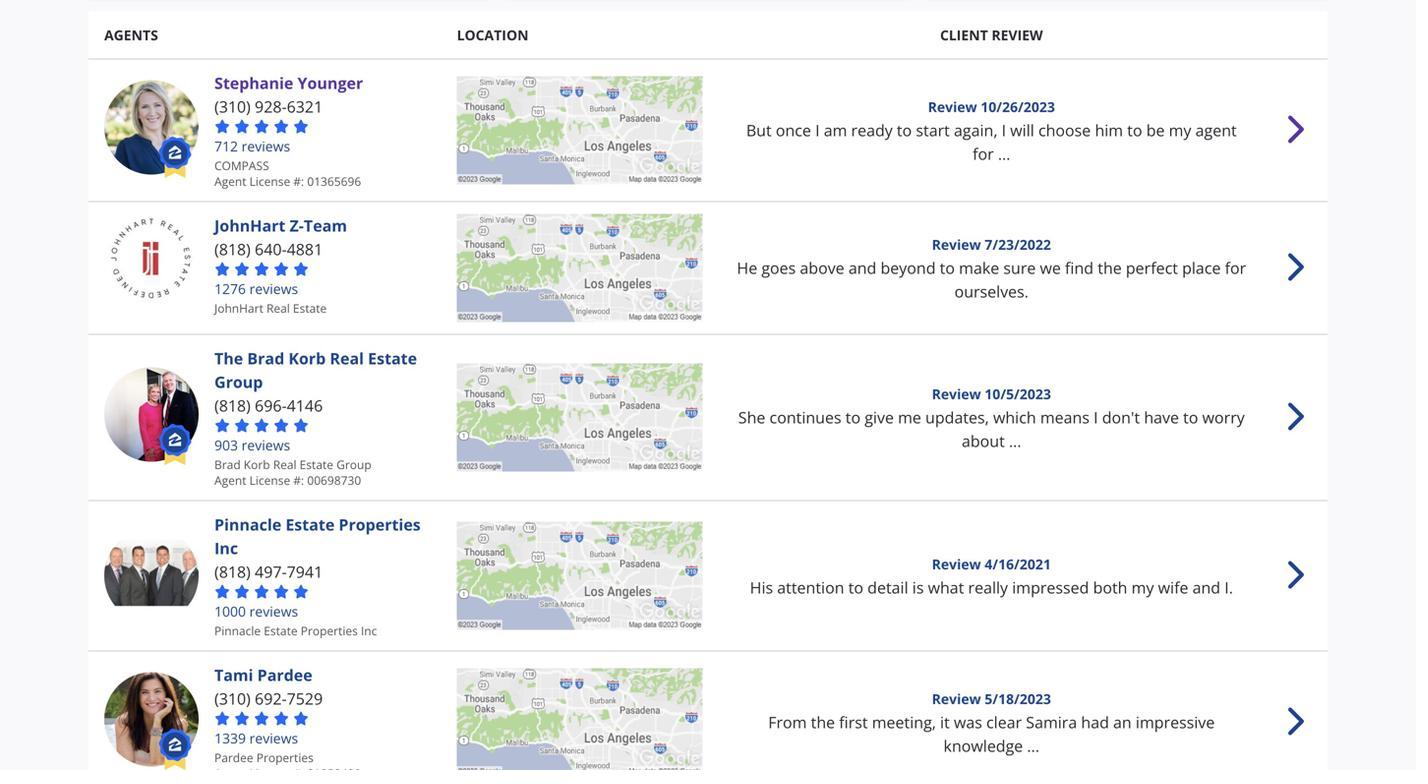 Task type: locate. For each thing, give the bounding box(es) containing it.
top agent image left 903
[[151, 421, 199, 468]]

for
[[973, 143, 994, 164], [1225, 257, 1246, 278]]

i
[[815, 120, 820, 141], [1002, 120, 1006, 141], [1094, 407, 1098, 428]]

brad inside 903 reviews brad korb real estate group agent license #: 00698730
[[214, 456, 241, 473]]

license down 712 reviews link
[[249, 173, 290, 189]]

1 (310) from the top
[[214, 96, 251, 117]]

johnhart down 1276
[[214, 300, 263, 316]]

1 vertical spatial brad
[[214, 456, 241, 473]]

1 horizontal spatial and
[[1193, 577, 1221, 598]]

estate
[[293, 300, 327, 316], [368, 348, 417, 369], [300, 456, 333, 473], [286, 514, 335, 535], [264, 623, 298, 639]]

1 pinnacle from the top
[[214, 514, 281, 535]]

0 vertical spatial my
[[1169, 120, 1192, 141]]

696-
[[255, 395, 287, 416]]

johnhart up '640-'
[[214, 215, 286, 236]]

reviews down '640-'
[[249, 279, 298, 298]]

stephanie younger profile image
[[1281, 113, 1312, 145]]

1 horizontal spatial pardee
[[257, 664, 312, 686]]

1276 reviews link
[[214, 277, 298, 300]]

0 horizontal spatial brad
[[214, 456, 241, 473]]

0 vertical spatial ...
[[998, 143, 1011, 164]]

license inside 903 reviews brad korb real estate group agent license #: 00698730
[[249, 472, 290, 488]]

(310) inside tami pardee (310) 692-7529
[[214, 688, 251, 709]]

really
[[968, 577, 1008, 598]]

0 vertical spatial group
[[214, 371, 263, 392]]

to left detail
[[848, 577, 864, 598]]

inc down pinnacle estate properties inc (818) 497-7941
[[361, 623, 377, 639]]

brad down 903
[[214, 456, 241, 473]]

0 vertical spatial korb
[[289, 348, 326, 369]]

him
[[1095, 120, 1123, 141]]

(818) inside pinnacle estate properties inc (818) 497-7941
[[214, 561, 251, 582]]

estate inside the brad korb real estate group (818) 696-4146
[[368, 348, 417, 369]]

review up "updates,"
[[932, 385, 981, 403]]

1 vertical spatial top agent image
[[151, 421, 199, 468]]

#: left 01365696
[[293, 173, 304, 189]]

pinnacle inside pinnacle estate properties inc (818) 497-7941
[[214, 514, 281, 535]]

to left make
[[940, 257, 955, 278]]

0 vertical spatial real
[[267, 300, 290, 316]]

to
[[897, 120, 912, 141], [1127, 120, 1142, 141], [940, 257, 955, 278], [846, 407, 861, 428], [1183, 407, 1198, 428], [848, 577, 864, 598]]

(818)
[[214, 239, 251, 260], [214, 395, 251, 416], [214, 561, 251, 582]]

once
[[776, 120, 811, 141]]

top agent image for the brad korb real estate group (818) 696-4146
[[151, 421, 199, 468]]

compass
[[214, 157, 269, 174]]

continues
[[770, 407, 842, 428]]

about
[[962, 430, 1005, 451]]

2 pinnacle from the top
[[214, 623, 261, 639]]

7/23/2022
[[985, 235, 1051, 254]]

1 vertical spatial ...
[[1009, 430, 1021, 451]]

my inside the review 4/16/2021 his attention to detail is what really impressed both my wife and i.
[[1132, 577, 1154, 598]]

updates,
[[926, 407, 989, 428]]

estate inside 903 reviews brad korb real estate group agent license #: 00698730
[[300, 456, 333, 473]]

and
[[849, 257, 877, 278], [1193, 577, 1221, 598]]

johnhart z-team profile image
[[1281, 251, 1312, 283]]

pinnacle inside 1000 reviews pinnacle estate properties inc
[[214, 623, 261, 639]]

again,
[[954, 120, 998, 141]]

review inside review 5/18/2023 from the first meeting, it was clear samira had an impressive knowledge ...
[[932, 689, 981, 708]]

map image of los angeles ca image for his
[[457, 522, 703, 630]]

top agent image left 712
[[151, 134, 199, 181]]

0 vertical spatial for
[[973, 143, 994, 164]]

(310) inside stephanie younger (310) 928-6321
[[214, 96, 251, 117]]

1 vertical spatial license
[[249, 472, 290, 488]]

1 license from the top
[[249, 173, 290, 189]]

properties down the 00698730
[[339, 514, 421, 535]]

... down samira at the bottom
[[1027, 735, 1040, 756]]

1000 reviews pinnacle estate properties inc
[[214, 602, 377, 639]]

1 vertical spatial real
[[330, 348, 364, 369]]

the left first
[[811, 712, 835, 733]]

1 vertical spatial pinnacle
[[214, 623, 261, 639]]

clear
[[987, 712, 1022, 733]]

1 vertical spatial agent
[[214, 472, 246, 488]]

the
[[1098, 257, 1122, 278], [811, 712, 835, 733]]

1 vertical spatial the
[[811, 712, 835, 733]]

2 (818) from the top
[[214, 395, 251, 416]]

0 horizontal spatial i
[[815, 120, 820, 141]]

top agent image
[[151, 134, 199, 181], [151, 421, 199, 468]]

4881
[[287, 239, 323, 260]]

tami pardee link
[[214, 663, 312, 687]]

review inside the review 4/16/2021 his attention to detail is what really impressed both my wife and i.
[[932, 555, 981, 573]]

2 vertical spatial real
[[273, 456, 297, 473]]

reviews down 497-
[[249, 602, 298, 621]]

reviews up compass
[[242, 137, 290, 155]]

detail
[[868, 577, 908, 598]]

0 vertical spatial license
[[249, 173, 290, 189]]

reviews down 692-
[[249, 729, 298, 747]]

brad
[[247, 348, 284, 369], [214, 456, 241, 473]]

i left am on the top of page
[[815, 120, 820, 141]]

00698730
[[307, 472, 361, 488]]

i left will
[[1002, 120, 1006, 141]]

i left "don't"
[[1094, 407, 1098, 428]]

0 horizontal spatial group
[[214, 371, 263, 392]]

and right the above
[[849, 257, 877, 278]]

for inside review 10/26/2023 but once i am ready to start again, i will choose him to be my agent for ...
[[973, 143, 994, 164]]

for right place
[[1225, 257, 1246, 278]]

0 horizontal spatial pardee
[[214, 749, 253, 766]]

3 map image of los angeles ca image from the top
[[457, 363, 703, 472]]

review for start
[[928, 97, 977, 116]]

brad right 'the'
[[247, 348, 284, 369]]

group
[[214, 371, 263, 392], [337, 456, 371, 473]]

was
[[954, 712, 982, 733]]

my inside review 10/26/2023 but once i am ready to start again, i will choose him to be my agent for ...
[[1169, 120, 1192, 141]]

review inside 'review 7/23/2022 he goes above and beyond to make sure we find the perfect place for ourselves.'
[[932, 235, 981, 254]]

knowledge
[[944, 735, 1023, 756]]

to left start at the right top of the page
[[897, 120, 912, 141]]

... down the which
[[1009, 430, 1021, 451]]

reviews inside 903 reviews brad korb real estate group agent license #: 00698730
[[242, 436, 290, 454]]

0 vertical spatial top agent image
[[151, 134, 199, 181]]

for inside 'review 7/23/2022 he goes above and beyond to make sure we find the perfect place for ourselves.'
[[1225, 257, 1246, 278]]

(310) for stephanie younger (310) 928-6321
[[214, 96, 251, 117]]

wife
[[1158, 577, 1189, 598]]

0 vertical spatial (818)
[[214, 239, 251, 260]]

properties down 7941
[[301, 623, 358, 639]]

z-
[[290, 215, 304, 236]]

pinnacle down the 1000
[[214, 623, 261, 639]]

agent inside 712 reviews compass agent license #: 01365696
[[214, 173, 246, 189]]

1 horizontal spatial inc
[[361, 623, 377, 639]]

1 agent from the top
[[214, 173, 246, 189]]

and left i. at the bottom right
[[1193, 577, 1221, 598]]

review up start at the right top of the page
[[928, 97, 977, 116]]

properties down 692-
[[256, 749, 314, 766]]

0 horizontal spatial my
[[1132, 577, 1154, 598]]

real inside the brad korb real estate group (818) 696-4146
[[330, 348, 364, 369]]

1000
[[214, 602, 246, 621]]

top agent image
[[151, 726, 199, 770]]

2 johnhart from the top
[[214, 300, 263, 316]]

1 horizontal spatial group
[[337, 456, 371, 473]]

map image of los angeles ca image
[[457, 76, 703, 184], [457, 214, 703, 322], [457, 363, 703, 472], [457, 522, 703, 630], [457, 668, 703, 770]]

review up what
[[932, 555, 981, 573]]

properties
[[339, 514, 421, 535], [301, 623, 358, 639], [256, 749, 314, 766]]

reviews for younger
[[242, 137, 290, 155]]

map image of los angeles ca image for but
[[457, 76, 703, 184]]

properties inside pinnacle estate properties inc (818) 497-7941
[[339, 514, 421, 535]]

review for clear
[[932, 689, 981, 708]]

1 top agent image from the top
[[151, 134, 199, 181]]

2 vertical spatial properties
[[256, 749, 314, 766]]

find
[[1065, 257, 1094, 278]]

#:
[[293, 173, 304, 189], [293, 472, 304, 488]]

agent down 903
[[214, 472, 246, 488]]

5 map image of los angeles ca image from the top
[[457, 668, 703, 770]]

1 vertical spatial group
[[337, 456, 371, 473]]

reviews inside the 1339 reviews pardee properties
[[249, 729, 298, 747]]

0 horizontal spatial for
[[973, 143, 994, 164]]

1 johnhart from the top
[[214, 215, 286, 236]]

692-
[[255, 688, 287, 709]]

0 horizontal spatial korb
[[244, 456, 270, 473]]

estate inside 1276 reviews johnhart real estate
[[293, 300, 327, 316]]

2 #: from the top
[[293, 472, 304, 488]]

my left wife
[[1132, 577, 1154, 598]]

tami pardee (310) 692-7529
[[214, 664, 323, 709]]

1 vertical spatial inc
[[361, 623, 377, 639]]

the right find
[[1098, 257, 1122, 278]]

7941
[[287, 561, 323, 582]]

review inside review 10/26/2023 but once i am ready to start again, i will choose him to be my agent for ...
[[928, 97, 977, 116]]

(310) down stephanie
[[214, 96, 251, 117]]

2 vertical spatial (818)
[[214, 561, 251, 582]]

1 horizontal spatial for
[[1225, 257, 1246, 278]]

1 vertical spatial (818)
[[214, 395, 251, 416]]

am
[[824, 120, 847, 141]]

pardee inside the 1339 reviews pardee properties
[[214, 749, 253, 766]]

1 vertical spatial and
[[1193, 577, 1221, 598]]

1 vertical spatial for
[[1225, 257, 1246, 278]]

2 top agent image from the top
[[151, 421, 199, 468]]

younger
[[298, 72, 363, 93]]

1 vertical spatial my
[[1132, 577, 1154, 598]]

1 horizontal spatial my
[[1169, 120, 1192, 141]]

0 vertical spatial johnhart
[[214, 215, 286, 236]]

2 vertical spatial ...
[[1027, 735, 1040, 756]]

impressed
[[1012, 577, 1089, 598]]

review 5/18/2023 from the first meeting, it was clear samira had an impressive knowledge ...
[[768, 689, 1215, 756]]

0 horizontal spatial and
[[849, 257, 877, 278]]

johnhart z-team link
[[214, 214, 347, 238]]

1 horizontal spatial korb
[[289, 348, 326, 369]]

reviews inside 712 reviews compass agent license #: 01365696
[[242, 137, 290, 155]]

0 vertical spatial (310)
[[214, 96, 251, 117]]

group up pinnacle estate properties inc link
[[337, 456, 371, 473]]

had
[[1081, 712, 1109, 733]]

0 horizontal spatial the
[[811, 712, 835, 733]]

review inside review 10/5/2023 she continues to give me updates, which means i don't have to worry about ...
[[932, 385, 981, 403]]

his
[[750, 577, 773, 598]]

from
[[768, 712, 807, 733]]

...
[[998, 143, 1011, 164], [1009, 430, 1021, 451], [1027, 735, 1040, 756]]

... down will
[[998, 143, 1011, 164]]

(818) left 696-
[[214, 395, 251, 416]]

inc up the 1000
[[214, 538, 238, 559]]

0 horizontal spatial inc
[[214, 538, 238, 559]]

4/16/2021
[[985, 555, 1051, 573]]

497-
[[255, 561, 287, 582]]

real inside 1276 reviews johnhart real estate
[[267, 300, 290, 316]]

1 vertical spatial korb
[[244, 456, 270, 473]]

0 vertical spatial inc
[[214, 538, 238, 559]]

inc
[[214, 538, 238, 559], [361, 623, 377, 639]]

johnhart z-team (818) 640-4881
[[214, 215, 347, 260]]

0 vertical spatial properties
[[339, 514, 421, 535]]

reviews for brad
[[242, 436, 290, 454]]

1339 reviews pardee properties
[[214, 729, 314, 766]]

korb up 4146
[[289, 348, 326, 369]]

pinnacle up 497-
[[214, 514, 281, 535]]

2 license from the top
[[249, 472, 290, 488]]

4 map image of los angeles ca image from the top
[[457, 522, 703, 630]]

pardee
[[257, 664, 312, 686], [214, 749, 253, 766]]

we
[[1040, 257, 1061, 278]]

group down 'the'
[[214, 371, 263, 392]]

1 vertical spatial #:
[[293, 472, 304, 488]]

1 vertical spatial (310)
[[214, 688, 251, 709]]

korb down 696-
[[244, 456, 270, 473]]

1 #: from the top
[[293, 173, 304, 189]]

agent down 712
[[214, 173, 246, 189]]

0 vertical spatial pinnacle
[[214, 514, 281, 535]]

pardee down 1339 on the left bottom
[[214, 749, 253, 766]]

1276 reviews johnhart real estate
[[214, 279, 327, 316]]

2 (310) from the top
[[214, 688, 251, 709]]

my right be
[[1169, 120, 1192, 141]]

(310) down the tami
[[214, 688, 251, 709]]

review up it
[[932, 689, 981, 708]]

to left give
[[846, 407, 861, 428]]

1 map image of los angeles ca image from the top
[[457, 76, 703, 184]]

1 horizontal spatial the
[[1098, 257, 1122, 278]]

#: inside 903 reviews brad korb real estate group agent license #: 00698730
[[293, 472, 304, 488]]

and inside 'review 7/23/2022 he goes above and beyond to make sure we find the perfect place for ourselves.'
[[849, 257, 877, 278]]

will
[[1010, 120, 1034, 141]]

1 (818) from the top
[[214, 239, 251, 260]]

1 vertical spatial johnhart
[[214, 300, 263, 316]]

top agent image for stephanie younger (310) 928-6321
[[151, 134, 199, 181]]

1 vertical spatial properties
[[301, 623, 358, 639]]

2 map image of los angeles ca image from the top
[[457, 214, 703, 322]]

0 vertical spatial and
[[849, 257, 877, 278]]

choose
[[1039, 120, 1091, 141]]

johnhart
[[214, 215, 286, 236], [214, 300, 263, 316]]

license
[[249, 173, 290, 189], [249, 472, 290, 488]]

1 horizontal spatial brad
[[247, 348, 284, 369]]

2 horizontal spatial i
[[1094, 407, 1098, 428]]

#: left the 00698730
[[293, 472, 304, 488]]

review for which
[[932, 385, 981, 403]]

... inside review 10/5/2023 she continues to give me updates, which means i don't have to worry about ...
[[1009, 430, 1021, 451]]

0 vertical spatial pardee
[[257, 664, 312, 686]]

1 vertical spatial pardee
[[214, 749, 253, 766]]

(818) left '640-'
[[214, 239, 251, 260]]

(818) left 497-
[[214, 561, 251, 582]]

review for make
[[932, 235, 981, 254]]

review up make
[[932, 235, 981, 254]]

brad inside the brad korb real estate group (818) 696-4146
[[247, 348, 284, 369]]

0 vertical spatial agent
[[214, 173, 246, 189]]

3 (818) from the top
[[214, 561, 251, 582]]

real for johnhart
[[267, 300, 290, 316]]

2 agent from the top
[[214, 472, 246, 488]]

i inside review 10/5/2023 she continues to give me updates, which means i don't have to worry about ...
[[1094, 407, 1098, 428]]

0 vertical spatial #:
[[293, 173, 304, 189]]

pardee up 692-
[[257, 664, 312, 686]]

0 vertical spatial the
[[1098, 257, 1122, 278]]

(818) inside johnhart z-team (818) 640-4881
[[214, 239, 251, 260]]

license down 903 reviews link
[[249, 472, 290, 488]]

to inside 'review 7/23/2022 he goes above and beyond to make sure we find the perfect place for ourselves.'
[[940, 257, 955, 278]]

0 vertical spatial brad
[[247, 348, 284, 369]]

agent inside 903 reviews brad korb real estate group agent license #: 00698730
[[214, 472, 246, 488]]

7529
[[287, 688, 323, 709]]

1 horizontal spatial i
[[1002, 120, 1006, 141]]

group inside the brad korb real estate group (818) 696-4146
[[214, 371, 263, 392]]

for down again,
[[973, 143, 994, 164]]

reviews right 903
[[242, 436, 290, 454]]

map image of los angeles ca image for from
[[457, 668, 703, 770]]



Task type: describe. For each thing, give the bounding box(es) containing it.
real for korb
[[330, 348, 364, 369]]

01365696
[[307, 173, 361, 189]]

6321
[[287, 96, 323, 117]]

she
[[738, 407, 766, 428]]

10/26/2023
[[981, 97, 1055, 116]]

perfect
[[1126, 257, 1178, 278]]

review 10/26/2023 but once i am ready to start again, i will choose him to be my agent for ...
[[746, 97, 1237, 164]]

an
[[1113, 712, 1132, 733]]

what
[[928, 577, 964, 598]]

properties inside 1000 reviews pinnacle estate properties inc
[[301, 623, 358, 639]]

the inside 'review 7/23/2022 he goes above and beyond to make sure we find the perfect place for ourselves.'
[[1098, 257, 1122, 278]]

make
[[959, 257, 1000, 278]]

have
[[1144, 407, 1179, 428]]

... inside review 5/18/2023 from the first meeting, it was clear samira had an impressive knowledge ...
[[1027, 735, 1040, 756]]

agent
[[1196, 120, 1237, 141]]

#: inside 712 reviews compass agent license #: 01365696
[[293, 173, 304, 189]]

start
[[916, 120, 950, 141]]

reviews inside 1276 reviews johnhart real estate
[[249, 279, 298, 298]]

10/5/2023
[[985, 385, 1051, 403]]

pinnacle estate properties inc link
[[214, 513, 425, 560]]

place
[[1182, 257, 1221, 278]]

the
[[214, 348, 243, 369]]

... inside review 10/26/2023 but once i am ready to start again, i will choose him to be my agent for ...
[[998, 143, 1011, 164]]

to inside the review 4/16/2021 his attention to detail is what really impressed both my wife and i.
[[848, 577, 864, 598]]

worry
[[1203, 407, 1245, 428]]

review for really
[[932, 555, 981, 573]]

review 7/23/2022 he goes above and beyond to make sure we find the perfect place for ourselves.
[[737, 235, 1246, 302]]

pinnacle estate properties inc profile image
[[1281, 559, 1312, 590]]

stephanie younger link
[[214, 71, 363, 95]]

he
[[737, 257, 758, 278]]

the brad korb real estate group profile image
[[1281, 401, 1312, 432]]

johnhart inside johnhart z-team (818) 640-4881
[[214, 215, 286, 236]]

1000 reviews link
[[214, 599, 298, 623]]

impressive
[[1136, 712, 1215, 733]]

attention
[[777, 577, 844, 598]]

real inside 903 reviews brad korb real estate group agent license #: 00698730
[[273, 456, 297, 473]]

pardee inside tami pardee (310) 692-7529
[[257, 664, 312, 686]]

712 reviews compass agent license #: 01365696
[[214, 137, 361, 189]]

agents
[[104, 26, 158, 44]]

ready
[[851, 120, 893, 141]]

means
[[1040, 407, 1090, 428]]

client review
[[940, 26, 1043, 44]]

review
[[992, 26, 1043, 44]]

beyond
[[881, 257, 936, 278]]

client
[[940, 26, 988, 44]]

don't
[[1102, 407, 1140, 428]]

pinnacle estate properties inc (818) 497-7941
[[214, 514, 421, 582]]

be
[[1147, 120, 1165, 141]]

location
[[457, 26, 529, 44]]

agent's table element
[[89, 11, 1328, 770]]

meeting,
[[872, 712, 936, 733]]

i for updates,
[[1094, 407, 1098, 428]]

928-
[[255, 96, 287, 117]]

but
[[746, 120, 772, 141]]

sure
[[1004, 257, 1036, 278]]

to left be
[[1127, 120, 1142, 141]]

it
[[940, 712, 950, 733]]

640-
[[255, 239, 287, 260]]

the brad korb real estate group link
[[214, 347, 425, 394]]

712
[[214, 137, 238, 155]]

tami pardee profile image
[[1281, 705, 1312, 737]]

estate inside pinnacle estate properties inc (818) 497-7941
[[286, 514, 335, 535]]

tami
[[214, 664, 253, 686]]

review 10/5/2023 she continues to give me updates, which means i don't have to worry about ...
[[738, 385, 1245, 451]]

inc inside pinnacle estate properties inc (818) 497-7941
[[214, 538, 238, 559]]

reviews for pardee
[[249, 729, 298, 747]]

to right have
[[1183, 407, 1198, 428]]

map image of los angeles ca image for she
[[457, 363, 703, 472]]

korb inside 903 reviews brad korb real estate group agent license #: 00698730
[[244, 456, 270, 473]]

estate inside 1000 reviews pinnacle estate properties inc
[[264, 623, 298, 639]]

712 reviews link
[[214, 134, 290, 158]]

903
[[214, 436, 238, 454]]

903 reviews brad korb real estate group agent license #: 00698730
[[214, 436, 371, 488]]

reviews inside 1000 reviews pinnacle estate properties inc
[[249, 602, 298, 621]]

i.
[[1225, 577, 1233, 598]]

4146
[[287, 395, 323, 416]]

(818) inside the brad korb real estate group (818) 696-4146
[[214, 395, 251, 416]]

ourselves.
[[955, 281, 1029, 302]]

903 reviews link
[[214, 433, 290, 457]]

the brad korb real estate group (818) 696-4146
[[214, 348, 417, 416]]

(310) for tami pardee (310) 692-7529
[[214, 688, 251, 709]]

inc inside 1000 reviews pinnacle estate properties inc
[[361, 623, 377, 639]]

license inside 712 reviews compass agent license #: 01365696
[[249, 173, 290, 189]]

which
[[993, 407, 1036, 428]]

above
[[800, 257, 845, 278]]

group inside 903 reviews brad korb real estate group agent license #: 00698730
[[337, 456, 371, 473]]

properties inside the 1339 reviews pardee properties
[[256, 749, 314, 766]]

team
[[304, 215, 347, 236]]

map image of los angeles ca image for he
[[457, 214, 703, 322]]

1276
[[214, 279, 246, 298]]

i for to
[[1002, 120, 1006, 141]]

and inside the review 4/16/2021 his attention to detail is what really impressed both my wife and i.
[[1193, 577, 1221, 598]]

5/18/2023
[[985, 689, 1051, 708]]

is
[[913, 577, 924, 598]]

first
[[839, 712, 868, 733]]

the inside review 5/18/2023 from the first meeting, it was clear samira had an impressive knowledge ...
[[811, 712, 835, 733]]

samira
[[1026, 712, 1077, 733]]

johnhart inside 1276 reviews johnhart real estate
[[214, 300, 263, 316]]

stephanie
[[214, 72, 293, 93]]

stephanie younger (310) 928-6321
[[214, 72, 363, 117]]

1339
[[214, 729, 246, 747]]

korb inside the brad korb real estate group (818) 696-4146
[[289, 348, 326, 369]]

me
[[898, 407, 921, 428]]

both
[[1093, 577, 1128, 598]]



Task type: vqa. For each thing, say whether or not it's contained in the screenshot.
the Rent- on the left bottom
no



